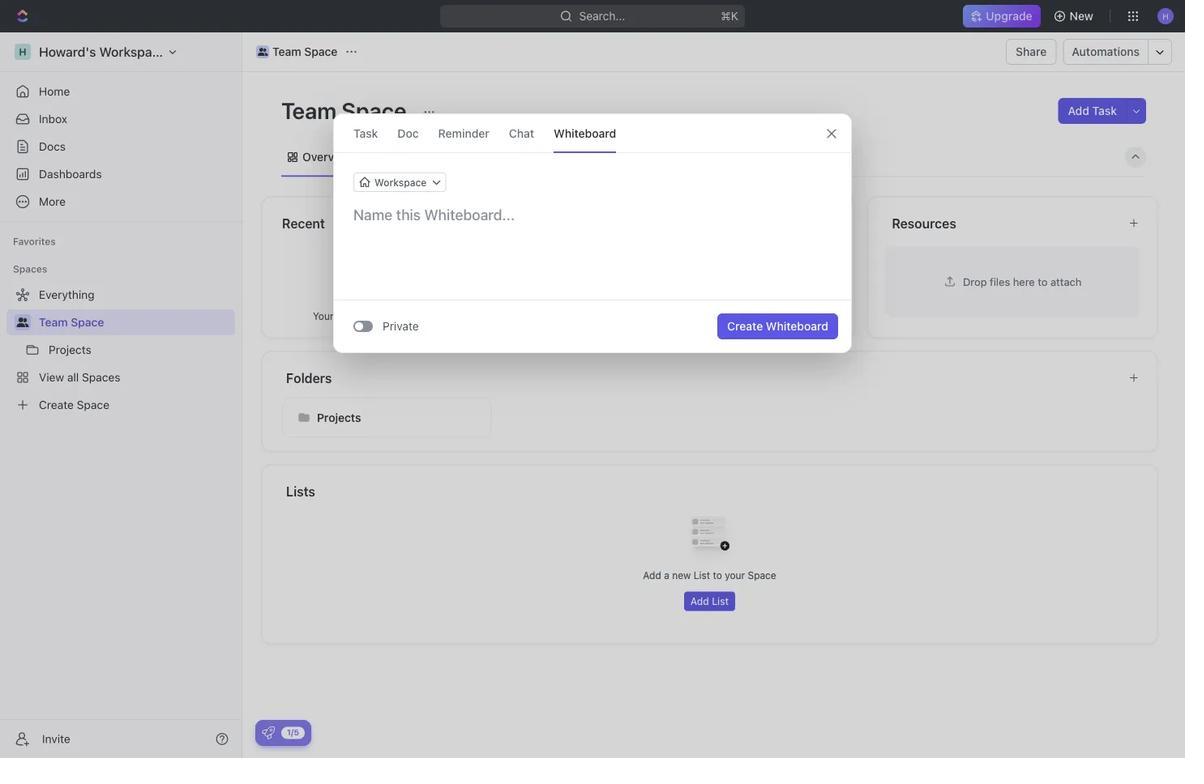 Task type: describe. For each thing, give the bounding box(es) containing it.
⌘k
[[721, 9, 739, 23]]

1 horizontal spatial list
[[694, 570, 710, 582]]

no recent items image
[[374, 245, 439, 310]]

private
[[383, 320, 419, 333]]

home link
[[6, 79, 235, 105]]

onboarding checklist button element
[[262, 727, 275, 740]]

new
[[1070, 9, 1094, 23]]

here.
[[478, 311, 501, 322]]

reminder
[[438, 126, 490, 140]]

add task
[[1068, 104, 1117, 118]]

dashboards link
[[6, 161, 235, 187]]

0 vertical spatial list
[[444, 150, 464, 164]]

team space link inside "team space" "tree"
[[39, 310, 232, 336]]

reminder button
[[438, 114, 490, 152]]

a
[[664, 570, 670, 582]]

inbox link
[[6, 106, 235, 132]]

whiteboard button
[[554, 114, 616, 152]]

automations
[[1072, 45, 1140, 58]]

1 vertical spatial team
[[281, 97, 337, 124]]

here
[[1013, 276, 1035, 288]]

will
[[433, 311, 448, 322]]

you
[[608, 311, 625, 322]]

list inside "button"
[[712, 596, 729, 608]]

team space tree
[[6, 282, 235, 418]]

share button
[[1006, 39, 1057, 65]]

task button
[[354, 114, 378, 152]]

table link
[[629, 146, 661, 169]]

overview link
[[299, 146, 353, 169]]

doc
[[398, 126, 419, 140]]

new
[[672, 570, 691, 582]]

team space inside "tree"
[[39, 316, 104, 329]]

spaces
[[13, 264, 47, 275]]

Name this Whiteboard... field
[[334, 205, 851, 225]]

haven't
[[628, 311, 662, 322]]

lists
[[286, 484, 315, 499]]

0 horizontal spatial task
[[354, 126, 378, 140]]

location.
[[772, 311, 812, 322]]

new button
[[1047, 3, 1104, 29]]

user group image inside "team space" "tree"
[[17, 318, 29, 328]]

no most used docs image
[[677, 245, 742, 310]]

add for add a new list to your space
[[643, 570, 662, 582]]

doc button
[[398, 114, 419, 152]]

your
[[725, 570, 745, 582]]

upgrade
[[986, 9, 1033, 23]]

create whiteboard button
[[718, 314, 838, 340]]

dashboards
[[39, 167, 102, 181]]

1 vertical spatial to
[[741, 311, 750, 322]]

lists button
[[285, 482, 1138, 502]]

workspace button
[[354, 173, 446, 192]]

no lists icon. image
[[677, 505, 742, 570]]

favorites
[[13, 236, 56, 247]]

any
[[696, 311, 712, 322]]

favorites button
[[6, 232, 62, 251]]

drop files here to attach
[[963, 276, 1082, 288]]

1 horizontal spatial user group image
[[258, 48, 268, 56]]

table
[[632, 150, 661, 164]]

chat button
[[509, 114, 534, 152]]

projects button
[[282, 398, 491, 438]]

resources
[[892, 216, 957, 231]]



Task type: vqa. For each thing, say whether or not it's contained in the screenshot.
row containing Template Guide's The Nov
no



Task type: locate. For each thing, give the bounding box(es) containing it.
docs
[[39, 140, 66, 153], [715, 311, 738, 322]]

your
[[313, 311, 334, 322]]

to
[[1038, 276, 1048, 288], [741, 311, 750, 322], [713, 570, 722, 582]]

list down add a new list to your space
[[712, 596, 729, 608]]

dialog containing task
[[333, 114, 852, 354]]

0 horizontal spatial user group image
[[17, 318, 29, 328]]

task down 'automations' button
[[1093, 104, 1117, 118]]

this
[[753, 311, 770, 322]]

items
[[406, 311, 431, 322]]

gantt
[[572, 150, 602, 164]]

projects
[[317, 411, 361, 424]]

attach
[[1051, 276, 1082, 288]]

to left this
[[741, 311, 750, 322]]

0 horizontal spatial list
[[444, 150, 464, 164]]

1 vertical spatial whiteboard
[[766, 320, 829, 333]]

0 horizontal spatial team space link
[[39, 310, 232, 336]]

list link
[[441, 146, 464, 169]]

add left the a
[[643, 570, 662, 582]]

add inside add list "button"
[[691, 596, 709, 608]]

1 vertical spatial task
[[354, 126, 378, 140]]

1 vertical spatial list
[[694, 570, 710, 582]]

2 vertical spatial list
[[712, 596, 729, 608]]

docs down inbox
[[39, 140, 66, 153]]

0 vertical spatial team space link
[[252, 42, 342, 62]]

folders button
[[285, 369, 1116, 388]]

0 vertical spatial docs
[[39, 140, 66, 153]]

docs link
[[6, 134, 235, 160]]

0 vertical spatial add
[[1068, 104, 1090, 118]]

add a new list to your space
[[643, 570, 777, 582]]

0 horizontal spatial add
[[643, 570, 662, 582]]

sidebar navigation
[[0, 32, 242, 759]]

1/5
[[287, 729, 299, 738]]

1 vertical spatial team space
[[281, 97, 411, 124]]

to right here
[[1038, 276, 1048, 288]]

1 horizontal spatial docs
[[715, 311, 738, 322]]

create
[[727, 320, 763, 333]]

team space link
[[252, 42, 342, 62], [39, 310, 232, 336]]

1 horizontal spatial to
[[741, 311, 750, 322]]

add inside add task button
[[1068, 104, 1090, 118]]

0 vertical spatial team
[[272, 45, 301, 58]]

docs right any
[[715, 311, 738, 322]]

1 horizontal spatial task
[[1093, 104, 1117, 118]]

overview
[[302, 150, 353, 164]]

2 vertical spatial to
[[713, 570, 722, 582]]

0 horizontal spatial whiteboard
[[554, 126, 616, 140]]

task left doc
[[354, 126, 378, 140]]

automations button
[[1064, 40, 1148, 64]]

2 horizontal spatial list
[[712, 596, 729, 608]]

opened
[[368, 311, 403, 322]]

space inside "tree"
[[71, 316, 104, 329]]

0 horizontal spatial docs
[[39, 140, 66, 153]]

task inside button
[[1093, 104, 1117, 118]]

add
[[1068, 104, 1090, 118], [643, 570, 662, 582], [691, 596, 709, 608]]

dialog
[[333, 114, 852, 354]]

create whiteboard
[[727, 320, 829, 333]]

add for add task
[[1068, 104, 1090, 118]]

add task button
[[1059, 98, 1127, 124]]

drop
[[963, 276, 987, 288]]

2 vertical spatial add
[[691, 596, 709, 608]]

0 horizontal spatial to
[[713, 570, 722, 582]]

list right "new"
[[694, 570, 710, 582]]

you haven't added any docs to this location.
[[608, 311, 812, 322]]

resources button
[[891, 214, 1116, 233]]

search...
[[579, 9, 626, 23]]

chat
[[509, 126, 534, 140]]

your recent opened items will show here.
[[313, 311, 501, 322]]

task
[[1093, 104, 1117, 118], [354, 126, 378, 140]]

1 horizontal spatial add
[[691, 596, 709, 608]]

whiteboard right create
[[766, 320, 829, 333]]

show
[[451, 311, 475, 322]]

board link
[[379, 146, 414, 169]]

1 horizontal spatial whiteboard
[[766, 320, 829, 333]]

workspace
[[375, 177, 427, 188]]

to left your
[[713, 570, 722, 582]]

calendar
[[494, 150, 542, 164]]

1 horizontal spatial team space link
[[252, 42, 342, 62]]

recent
[[336, 311, 366, 322]]

1 vertical spatial user group image
[[17, 318, 29, 328]]

0 vertical spatial user group image
[[258, 48, 268, 56]]

2 horizontal spatial to
[[1038, 276, 1048, 288]]

add down add a new list to your space
[[691, 596, 709, 608]]

list
[[444, 150, 464, 164], [694, 570, 710, 582], [712, 596, 729, 608]]

invite
[[42, 733, 70, 746]]

list down reminder
[[444, 150, 464, 164]]

team inside "tree"
[[39, 316, 68, 329]]

share
[[1016, 45, 1047, 58]]

whiteboard inside button
[[766, 320, 829, 333]]

whiteboard
[[554, 126, 616, 140], [766, 320, 829, 333]]

2 horizontal spatial add
[[1068, 104, 1090, 118]]

0 vertical spatial to
[[1038, 276, 1048, 288]]

space
[[304, 45, 338, 58], [342, 97, 407, 124], [71, 316, 104, 329], [748, 570, 777, 582]]

2 vertical spatial team
[[39, 316, 68, 329]]

folders
[[286, 371, 332, 386]]

upgrade link
[[964, 5, 1041, 28]]

whiteboard up the 'gantt'
[[554, 126, 616, 140]]

docs inside sidebar navigation
[[39, 140, 66, 153]]

add list button
[[684, 592, 736, 612]]

calendar link
[[491, 146, 542, 169]]

team space
[[272, 45, 338, 58], [281, 97, 411, 124], [39, 316, 104, 329]]

workspace button
[[354, 173, 446, 192]]

2 vertical spatial team space
[[39, 316, 104, 329]]

gantt link
[[569, 146, 602, 169]]

team
[[272, 45, 301, 58], [281, 97, 337, 124], [39, 316, 68, 329]]

add list
[[691, 596, 729, 608]]

user group image
[[258, 48, 268, 56], [17, 318, 29, 328]]

1 vertical spatial docs
[[715, 311, 738, 322]]

added
[[664, 311, 693, 322]]

inbox
[[39, 112, 67, 126]]

files
[[990, 276, 1010, 288]]

1 vertical spatial team space link
[[39, 310, 232, 336]]

add down 'automations' button
[[1068, 104, 1090, 118]]

board
[[383, 150, 414, 164]]

0 vertical spatial whiteboard
[[554, 126, 616, 140]]

0 vertical spatial task
[[1093, 104, 1117, 118]]

recent
[[282, 216, 325, 231]]

onboarding checklist button image
[[262, 727, 275, 740]]

home
[[39, 85, 70, 98]]

add for add list
[[691, 596, 709, 608]]

0 vertical spatial team space
[[272, 45, 338, 58]]

1 vertical spatial add
[[643, 570, 662, 582]]



